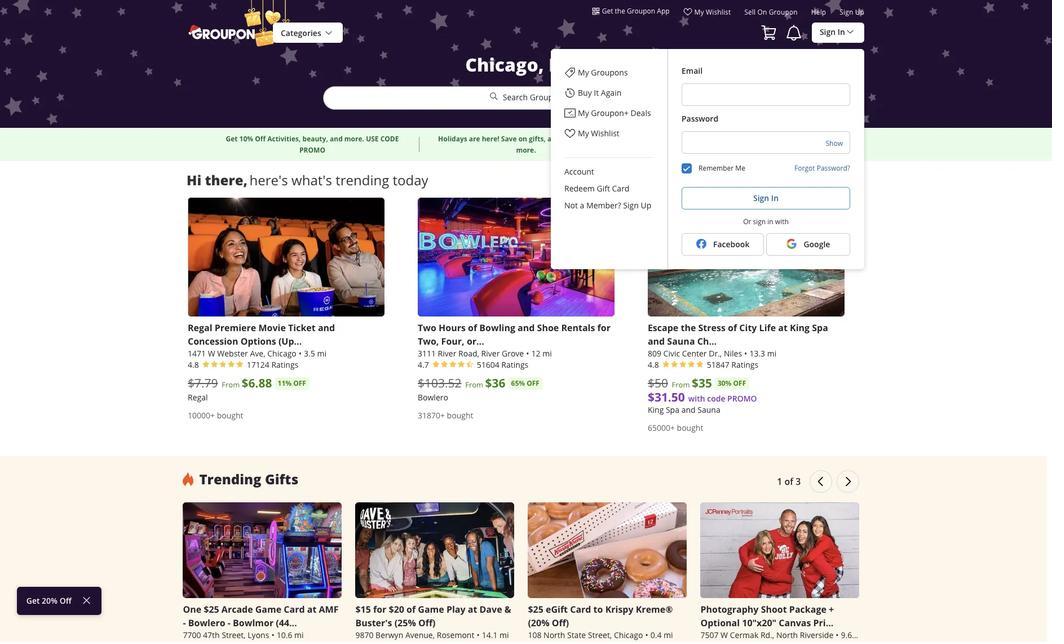 Task type: locate. For each thing, give the bounding box(es) containing it.
0 vertical spatial my wishlist link
[[683, 7, 731, 21]]

1 vertical spatial w
[[721, 631, 728, 641]]

0 horizontal spatial &
[[505, 604, 511, 617]]

spa up 65000+ bought
[[666, 405, 680, 416]]

dr.,
[[709, 348, 722, 359]]

0 horizontal spatial street,
[[222, 631, 246, 641]]

decor,
[[777, 134, 798, 144]]

1 horizontal spatial sign in
[[820, 27, 845, 37]]

1 horizontal spatial -
[[228, 618, 231, 630]]

river down four,
[[438, 348, 456, 359]]

0 horizontal spatial game
[[255, 604, 282, 617]]

1 horizontal spatial bought
[[447, 410, 473, 421]]

2 game from the left
[[418, 604, 444, 617]]

mi right 14.1
[[500, 631, 509, 641]]

groupon inside sell on groupon link
[[769, 7, 798, 16]]

$25 inside the $25 egift card to krispy kreme® (20% off) 108 north state street, chicago • 0.4 mi
[[528, 604, 544, 617]]

north right 108
[[544, 631, 565, 641]]

0 vertical spatial sauna
[[667, 335, 695, 348]]

0 vertical spatial promo
[[300, 145, 325, 155]]

11%
[[278, 379, 292, 388]]

at inside escape the stress of city life at king spa and sauna ch... 809 civic center dr., niles • 13.3 mi
[[778, 322, 788, 334]]

w inside photography shoot package + optional 10"x20" canvas pri... 7507 w cermak rd., north riverside • 9.6 mi
[[721, 631, 728, 641]]

from left the $36
[[465, 380, 483, 390]]

0 vertical spatial spa
[[812, 322, 828, 334]]

password
[[682, 113, 719, 124]]

off for $36
[[527, 379, 540, 388]]

0 horizontal spatial w
[[208, 348, 215, 359]]

off) up avenue,
[[418, 618, 436, 630]]

ratings down grove
[[502, 360, 529, 370]]

facebook button
[[682, 233, 764, 256]]

0 horizontal spatial wishlist
[[591, 128, 620, 139]]

sign in button down sign up link
[[812, 22, 865, 43]]

0 horizontal spatial ratings
[[272, 360, 299, 370]]

remember
[[699, 164, 734, 173]]

up down redeem gift card link at right
[[641, 200, 652, 211]]

• inside the $25 egift card to krispy kreme® (20% off) 108 north state street, chicago • 0.4 mi
[[645, 631, 648, 641]]

regal inside regal premiere movie ticket and concession options (up... 1471 w webster ave, chicago • 3.5 mi
[[188, 322, 212, 334]]

on inside prep for thanksgiving! save on home decor, cleaning products, travel, florals & more.
[[746, 134, 755, 144]]

0 vertical spatial w
[[208, 348, 215, 359]]

0 vertical spatial with
[[775, 217, 789, 226]]

4.8 for $6.88
[[188, 360, 199, 370]]

to
[[594, 604, 603, 617]]

river up 51604
[[481, 348, 500, 359]]

off right 10%
[[255, 134, 266, 144]]

mi right 0.4
[[664, 631, 673, 641]]

deals
[[631, 108, 651, 118]]

groupon right search
[[530, 92, 563, 103]]

of inside the $15 for $20 of game play at dave & buster's (25% off) 9870 berwyn avenue, rosemont • 14.1 mi
[[407, 604, 416, 617]]

1 horizontal spatial promo
[[728, 394, 757, 404]]

for for &
[[373, 604, 387, 617]]

chicago down '(up...'
[[267, 348, 297, 359]]

• inside regal premiere movie ticket and concession options (up... 1471 w webster ave, chicago • 3.5 mi
[[299, 348, 302, 359]]

and right ticket
[[318, 322, 335, 334]]

card right gift
[[612, 183, 630, 194]]

30% off
[[718, 379, 746, 388]]

1 ratings from the left
[[272, 360, 299, 370]]

dave
[[480, 604, 502, 617]]

trending
[[336, 171, 389, 190]]

from inside "from $6.88"
[[222, 380, 240, 390]]

1 save from the left
[[501, 134, 517, 144]]

facebook
[[713, 239, 750, 250]]

products,
[[686, 145, 718, 155]]

1 horizontal spatial $25
[[528, 604, 544, 617]]

ratings down the niles
[[732, 360, 759, 370]]

sell on groupon
[[745, 7, 798, 16]]

mi inside escape the stress of city life at king spa and sauna ch... 809 civic center dr., niles • 13.3 mi
[[767, 348, 777, 359]]

ave,
[[250, 348, 265, 359]]

0 horizontal spatial on
[[519, 134, 527, 144]]

email
[[682, 65, 703, 76]]

off right 11%
[[293, 379, 306, 388]]

0 horizontal spatial $25
[[204, 604, 219, 617]]

at inside the $15 for $20 of game play at dave & buster's (25% off) 9870 berwyn avenue, rosemont • 14.1 mi
[[468, 604, 477, 617]]

2 horizontal spatial groupon
[[769, 7, 798, 16]]

4.8
[[188, 360, 199, 370], [648, 360, 659, 370]]

1 horizontal spatial on
[[746, 134, 755, 144]]

activities,
[[267, 134, 301, 144]]

w down optional
[[721, 631, 728, 641]]

1 river from the left
[[438, 348, 456, 359]]

my up buy
[[578, 67, 589, 78]]

1 horizontal spatial off)
[[552, 618, 569, 630]]

2 horizontal spatial at
[[778, 322, 788, 334]]

on inside holidays are here! save on gifts, activities, flowers & more.
[[519, 134, 527, 144]]

0 horizontal spatial off
[[60, 596, 72, 607]]

10000+ bought
[[188, 410, 243, 421]]

at
[[778, 322, 788, 334], [307, 604, 317, 617], [468, 604, 477, 617]]

1 vertical spatial get
[[226, 134, 238, 144]]

& inside holidays are here! save on gifts, activities, flowers & more.
[[609, 134, 614, 144]]

2 4.8 from the left
[[648, 360, 659, 370]]

of
[[468, 322, 477, 334], [728, 322, 737, 334], [785, 476, 794, 488], [407, 604, 416, 617]]

get for get 10% off activities, beauty, and more. use code promo
[[226, 134, 238, 144]]

the left stress
[[681, 322, 696, 334]]

card for $25
[[570, 604, 591, 617]]

0 horizontal spatial for
[[373, 604, 387, 617]]

groupon left app
[[627, 6, 655, 15]]

escape
[[648, 322, 679, 334]]

get inside "get 10% off activities, beauty, and more. use code promo"
[[226, 134, 238, 144]]

from $35
[[672, 376, 712, 392]]

remember me
[[699, 164, 746, 173]]

shoot
[[761, 604, 787, 617]]

47th
[[203, 631, 220, 641]]

on for prep for thanksgiving! save on home decor, cleaning products, travel, florals & more.
[[746, 134, 755, 144]]

0 vertical spatial sign in
[[820, 27, 845, 37]]

my wishlist link
[[683, 7, 731, 21], [551, 124, 668, 144]]

1 vertical spatial off
[[60, 596, 72, 607]]

save inside holidays are here! save on gifts, activities, flowers & more.
[[501, 134, 517, 144]]

1 horizontal spatial north
[[777, 631, 798, 641]]

from for $35
[[672, 380, 690, 390]]

1 horizontal spatial from
[[465, 380, 483, 390]]

1 vertical spatial regal
[[188, 392, 208, 403]]

get left 20%
[[26, 596, 40, 607]]

1 horizontal spatial bowlero
[[418, 392, 448, 403]]

save
[[501, 134, 517, 144], [729, 134, 744, 144]]

mi right 3.5
[[317, 348, 327, 359]]

sign up the sign
[[753, 193, 769, 204]]

bowlero down $103.52 at the left bottom of the page
[[418, 392, 448, 403]]

riverside
[[800, 631, 834, 641]]

3.5
[[304, 348, 315, 359]]

1 horizontal spatial ratings
[[502, 360, 529, 370]]

4.8 down 1471
[[188, 360, 199, 370]]

card inside one $25 arcade game card at amf - bowlero - bowlmor (44... 7700 47th street, lyons • 10.6 mi
[[284, 604, 305, 617]]

save inside prep for thanksgiving! save on home decor, cleaning products, travel, florals & more.
[[729, 134, 744, 144]]

search groupon
[[503, 92, 563, 103]]

0 horizontal spatial spa
[[666, 405, 680, 416]]

0 vertical spatial wishlist
[[706, 7, 731, 16]]

1 from from the left
[[222, 380, 240, 390]]

groupon inside search groupon "search field"
[[530, 92, 563, 103]]

state
[[567, 631, 586, 641]]

street, right state
[[588, 631, 612, 641]]

florals
[[744, 145, 765, 155]]

0 vertical spatial &
[[609, 134, 614, 144]]

off right 65%
[[527, 379, 540, 388]]

17124
[[247, 360, 269, 370]]

$35
[[692, 376, 712, 392]]

for right rentals
[[598, 322, 611, 334]]

20%
[[42, 596, 58, 607]]

2 ratings from the left
[[502, 360, 529, 370]]

my wishlist link left sell at right
[[683, 7, 731, 21]]

1 horizontal spatial street,
[[588, 631, 612, 641]]

1 horizontal spatial in
[[838, 27, 845, 37]]

game left play
[[418, 604, 444, 617]]

cermak
[[730, 631, 759, 641]]

off)
[[418, 618, 436, 630], [552, 618, 569, 630]]

1 vertical spatial the
[[681, 322, 696, 334]]

bought right the 10000+
[[217, 410, 243, 421]]

save up travel,
[[729, 134, 744, 144]]

il
[[549, 52, 566, 77]]

chicago for ticket
[[267, 348, 297, 359]]

promo inside "get 10% off activities, beauty, and more. use code promo"
[[300, 145, 325, 155]]

• left 13.3 on the right bottom of page
[[745, 348, 748, 359]]

3 from from the left
[[672, 380, 690, 390]]

1 vertical spatial promo
[[728, 394, 757, 404]]

1 game from the left
[[255, 604, 282, 617]]

my wishlist link down the groupon+ at right top
[[551, 124, 668, 144]]

get left app
[[602, 6, 613, 15]]

1 horizontal spatial card
[[570, 604, 591, 617]]

one $25 arcade game card at amf - bowlero - bowlmor (44... 7700 47th street, lyons • 10.6 mi
[[183, 604, 339, 641]]

& for flowers
[[609, 134, 614, 144]]

and right beauty,
[[330, 134, 343, 144]]

at left amf
[[307, 604, 317, 617]]

chicago, il
[[465, 52, 566, 77]]

1 horizontal spatial river
[[481, 348, 500, 359]]

save for travel,
[[729, 134, 744, 144]]

and inside the '$31.50 with code promo king spa and sauna'
[[682, 405, 696, 416]]

beauty,
[[303, 134, 328, 144]]

sauna up civic
[[667, 335, 695, 348]]

for inside prep for thanksgiving! save on home decor, cleaning products, travel, florals & more.
[[669, 134, 679, 144]]

0 horizontal spatial the
[[615, 6, 625, 15]]

of right the $20
[[407, 604, 416, 617]]

1 regal from the top
[[188, 322, 212, 334]]

from for $6.88
[[222, 380, 240, 390]]

1 horizontal spatial at
[[468, 604, 477, 617]]

w down concession
[[208, 348, 215, 359]]

bought down the '$31.50 with code promo king spa and sauna'
[[677, 423, 704, 434]]

for inside two hours of bowling and shoe rentals for two, four, or... 3111 river road, river grove • 12 mi
[[598, 322, 611, 334]]

$25 inside one $25 arcade game card at amf - bowlero - bowlmor (44... 7700 47th street, lyons • 10.6 mi
[[204, 604, 219, 617]]

1 4.8 from the left
[[188, 360, 199, 370]]

with right in
[[775, 217, 789, 226]]

1 horizontal spatial w
[[721, 631, 728, 641]]

on right sell at right
[[758, 7, 767, 16]]

$31.50 with code promo king spa and sauna
[[648, 390, 757, 416]]

the for get
[[615, 6, 625, 15]]

my down my groupon+ deals link
[[578, 128, 589, 139]]

the inside button
[[615, 6, 625, 15]]

1 off) from the left
[[418, 618, 436, 630]]

card left to
[[570, 604, 591, 617]]

2 $25 from the left
[[528, 604, 544, 617]]

0 vertical spatial the
[[615, 6, 625, 15]]

w for concession
[[208, 348, 215, 359]]

1 vertical spatial sauna
[[698, 405, 721, 416]]

king up 65000+ in the bottom right of the page
[[648, 405, 664, 416]]

0 horizontal spatial get
[[26, 596, 40, 607]]

$15
[[356, 604, 371, 617]]

app
[[657, 6, 670, 15]]

on up florals
[[746, 134, 755, 144]]

mi right 12
[[543, 348, 552, 359]]

save right here!
[[501, 134, 517, 144]]

0 horizontal spatial 4.8
[[188, 360, 199, 370]]

at right life in the right of the page
[[778, 322, 788, 334]]

1 vertical spatial in
[[771, 193, 779, 204]]

off) down "egift"
[[552, 618, 569, 630]]

•
[[299, 348, 302, 359], [526, 348, 529, 359], [745, 348, 748, 359], [272, 631, 274, 641], [477, 631, 480, 641], [645, 631, 648, 641], [836, 631, 839, 641]]

and up 809
[[648, 335, 665, 348]]

• left 9.6
[[836, 631, 839, 641]]

game inside the $15 for $20 of game play at dave & buster's (25% off) 9870 berwyn avenue, rosemont • 14.1 mi
[[418, 604, 444, 617]]

regal up concession
[[188, 322, 212, 334]]

chicago down krispy
[[614, 631, 643, 641]]

0 vertical spatial sign in button
[[812, 22, 865, 43]]

2 horizontal spatial for
[[669, 134, 679, 144]]

1 horizontal spatial &
[[609, 134, 614, 144]]

off right 30%
[[733, 379, 746, 388]]

up right "help"
[[855, 7, 865, 16]]

king right life in the right of the page
[[790, 322, 810, 334]]

buy
[[578, 87, 592, 98]]

0 horizontal spatial north
[[544, 631, 565, 641]]

1 search groupon search field from the top
[[323, 52, 729, 128]]

north down canvas
[[777, 631, 798, 641]]

ratings for $6.88
[[272, 360, 299, 370]]

(25%
[[395, 618, 416, 630]]

0 horizontal spatial at
[[307, 604, 317, 617]]

center
[[682, 348, 707, 359]]

1 horizontal spatial king
[[790, 322, 810, 334]]

(44...
[[276, 618, 297, 630]]

chicago for to
[[614, 631, 643, 641]]

51604 ratings
[[477, 360, 529, 370]]

2 north from the left
[[777, 631, 798, 641]]

0 horizontal spatial with
[[689, 394, 705, 404]]

card inside the $25 egift card to krispy kreme® (20% off) 108 north state street, chicago • 0.4 mi
[[570, 604, 591, 617]]

more. down decor,
[[774, 145, 794, 155]]

north
[[544, 631, 565, 641], [777, 631, 798, 641]]

from inside from $35
[[672, 380, 690, 390]]

& right dave
[[505, 604, 511, 617]]

off inside "get 10% off activities, beauty, and more. use code promo"
[[255, 134, 266, 144]]

0 vertical spatial get
[[602, 6, 613, 15]]

at for $20
[[468, 604, 477, 617]]

Search Groupon search field
[[323, 52, 729, 128], [323, 86, 729, 110]]

regal down $7.79
[[188, 392, 208, 403]]

2 horizontal spatial ratings
[[732, 360, 759, 370]]

1 off from the left
[[293, 379, 306, 388]]

for for products,
[[669, 134, 679, 144]]

0 horizontal spatial bought
[[217, 410, 243, 421]]

2 from from the left
[[465, 380, 483, 390]]

2 street, from the left
[[588, 631, 612, 641]]

mi right 9.6
[[854, 631, 864, 641]]

1 horizontal spatial get
[[226, 134, 238, 144]]

promo
[[300, 145, 325, 155], [728, 394, 757, 404]]

9.6
[[841, 631, 852, 641]]

• left 0.4
[[645, 631, 648, 641]]

2 horizontal spatial get
[[602, 6, 613, 15]]

3 off from the left
[[733, 379, 746, 388]]

2 horizontal spatial more.
[[774, 145, 794, 155]]

ratings
[[272, 360, 299, 370], [502, 360, 529, 370], [732, 360, 759, 370]]

bowlmor
[[233, 618, 274, 630]]

promo down beauty,
[[300, 145, 325, 155]]

more.
[[345, 134, 364, 144], [516, 145, 536, 155], [774, 145, 794, 155]]

up
[[855, 7, 865, 16], [641, 200, 652, 211]]

65%
[[511, 379, 525, 388]]

river
[[438, 348, 456, 359], [481, 348, 500, 359]]

bowlero up 47th
[[188, 618, 225, 630]]

bought for $6.88
[[217, 410, 243, 421]]

1 street, from the left
[[222, 631, 246, 641]]

chicago inside the $25 egift card to krispy kreme® (20% off) 108 north state street, chicago • 0.4 mi
[[614, 631, 643, 641]]

4.8 for $35
[[648, 360, 659, 370]]

for up the buster's
[[373, 604, 387, 617]]

in down sign up link
[[838, 27, 845, 37]]

& inside the $15 for $20 of game play at dave & buster's (25% off) 9870 berwyn avenue, rosemont • 14.1 mi
[[505, 604, 511, 617]]

0 vertical spatial off
[[255, 134, 266, 144]]

1 horizontal spatial for
[[598, 322, 611, 334]]

0 horizontal spatial off
[[293, 379, 306, 388]]

1 horizontal spatial 4.8
[[648, 360, 659, 370]]

- down arcade
[[228, 618, 231, 630]]

get inside button
[[602, 6, 613, 15]]

$25 right one
[[204, 604, 219, 617]]

• left 3.5
[[299, 348, 302, 359]]

0 horizontal spatial river
[[438, 348, 456, 359]]

0 horizontal spatial sauna
[[667, 335, 695, 348]]

get 20% off
[[26, 596, 72, 607]]

more. inside holidays are here! save on gifts, activities, flowers & more.
[[516, 145, 536, 155]]

- up "7700"
[[183, 618, 186, 630]]

on left gifts,
[[519, 134, 527, 144]]

of inside escape the stress of city life at king spa and sauna ch... 809 civic center dr., niles • 13.3 mi
[[728, 322, 737, 334]]

of up or... on the left of the page
[[468, 322, 477, 334]]

hi
[[187, 171, 201, 190]]

here's
[[250, 171, 288, 190]]

w inside regal premiere movie ticket and concession options (up... 1471 w webster ave, chicago • 3.5 mi
[[208, 348, 215, 359]]

0 horizontal spatial card
[[284, 604, 305, 617]]

game up bowlmor
[[255, 604, 282, 617]]

2 river from the left
[[481, 348, 500, 359]]

10.6
[[277, 631, 292, 641]]

2 off from the left
[[527, 379, 540, 388]]

$36
[[485, 376, 506, 392]]

chicago
[[267, 348, 297, 359], [614, 631, 643, 641]]

0 horizontal spatial bowlero
[[188, 618, 225, 630]]

1 horizontal spatial up
[[855, 7, 865, 16]]

0 horizontal spatial my wishlist link
[[551, 124, 668, 144]]

1 horizontal spatial sauna
[[698, 405, 721, 416]]

for inside the $15 for $20 of game play at dave & buster's (25% off) 9870 berwyn avenue, rosemont • 14.1 mi
[[373, 604, 387, 617]]

bought right the 31870+
[[447, 410, 473, 421]]

0 vertical spatial regal
[[188, 322, 212, 334]]

0 horizontal spatial promo
[[300, 145, 325, 155]]

1 $25 from the left
[[204, 604, 219, 617]]

my wishlist down my groupon+ deals link
[[578, 128, 620, 139]]

account link
[[551, 164, 668, 180]]

home
[[756, 134, 776, 144]]

2 off) from the left
[[552, 618, 569, 630]]

of left city
[[728, 322, 737, 334]]

not a member? sign up
[[565, 200, 652, 211]]

mi inside regal premiere movie ticket and concession options (up... 1471 w webster ave, chicago • 3.5 mi
[[317, 348, 327, 359]]

1 horizontal spatial more.
[[516, 145, 536, 155]]

it
[[594, 87, 599, 98]]

& down home
[[767, 145, 772, 155]]

mi right 13.3 on the right bottom of page
[[767, 348, 777, 359]]

1 vertical spatial for
[[598, 322, 611, 334]]

1 horizontal spatial groupon
[[627, 6, 655, 15]]

off for $6.88
[[293, 379, 306, 388]]

categories
[[281, 28, 321, 38]]

off for 20%
[[60, 596, 72, 607]]

1 horizontal spatial save
[[729, 134, 744, 144]]

my down buy
[[578, 108, 589, 118]]

card for redeem
[[612, 183, 630, 194]]

• inside one $25 arcade game card at amf - bowlero - bowlmor (44... 7700 47th street, lyons • 10.6 mi
[[272, 631, 274, 641]]

package
[[790, 604, 827, 617]]

+
[[829, 604, 834, 617]]

king inside the '$31.50 with code promo king spa and sauna'
[[648, 405, 664, 416]]

rosemont
[[437, 631, 475, 641]]

regal for regal premiere movie ticket and concession options (up... 1471 w webster ave, chicago • 3.5 mi
[[188, 322, 212, 334]]

the inside escape the stress of city life at king spa and sauna ch... 809 civic center dr., niles • 13.3 mi
[[681, 322, 696, 334]]

0 horizontal spatial sign in
[[753, 193, 779, 204]]

search
[[503, 92, 528, 103]]

chicago inside regal premiere movie ticket and concession options (up... 1471 w webster ave, chicago • 3.5 mi
[[267, 348, 297, 359]]

wishlist left sell at right
[[706, 7, 731, 16]]

my wishlist
[[695, 7, 731, 16], [578, 128, 620, 139]]

&
[[609, 134, 614, 144], [767, 145, 772, 155], [505, 604, 511, 617]]

more. left the use
[[345, 134, 364, 144]]

3 ratings from the left
[[732, 360, 759, 370]]

1 vertical spatial sign in
[[753, 193, 779, 204]]

at right play
[[468, 604, 477, 617]]

from left the $35
[[672, 380, 690, 390]]

0 vertical spatial chicago
[[267, 348, 297, 359]]

ratings up 11%
[[272, 360, 299, 370]]

spa right life in the right of the page
[[812, 322, 828, 334]]

concession
[[188, 335, 238, 348]]

the left app
[[615, 6, 625, 15]]

groupon image
[[188, 24, 257, 40]]

in
[[768, 217, 774, 226]]

4.8 down 809
[[648, 360, 659, 370]]

from $6.88
[[222, 376, 272, 392]]

off for $35
[[733, 379, 746, 388]]

groupon inside button
[[627, 6, 655, 15]]

mi inside one $25 arcade game card at amf - bowlero - bowlmor (44... 7700 47th street, lyons • 10.6 mi
[[294, 631, 304, 641]]

0 horizontal spatial from
[[222, 380, 240, 390]]

sauna inside the '$31.50 with code promo king spa and sauna'
[[698, 405, 721, 416]]

street, right 47th
[[222, 631, 246, 641]]

from inside from $36
[[465, 380, 483, 390]]

off) inside the $15 for $20 of game play at dave & buster's (25% off) 9870 berwyn avenue, rosemont • 14.1 mi
[[418, 618, 436, 630]]

2 horizontal spatial card
[[612, 183, 630, 194]]

2 horizontal spatial &
[[767, 145, 772, 155]]

mi right 10.6
[[294, 631, 304, 641]]

• inside escape the stress of city life at king spa and sauna ch... 809 civic center dr., niles • 13.3 mi
[[745, 348, 748, 359]]

1 horizontal spatial off
[[255, 134, 266, 144]]

0 vertical spatial king
[[790, 322, 810, 334]]

buster's
[[356, 618, 392, 630]]

3111
[[418, 348, 436, 359]]

in
[[838, 27, 845, 37], [771, 193, 779, 204]]

sign in down 'help' link
[[820, 27, 845, 37]]

0 horizontal spatial chicago
[[267, 348, 297, 359]]

off right 20%
[[60, 596, 72, 607]]

• left 12
[[526, 348, 529, 359]]

get for get the groupon app
[[602, 6, 613, 15]]

1 north from the left
[[544, 631, 565, 641]]

• inside the $15 for $20 of game play at dave & buster's (25% off) 9870 berwyn avenue, rosemont • 14.1 mi
[[477, 631, 480, 641]]

mi inside photography shoot package + optional 10"x20" canvas pri... 7507 w cermak rd., north riverside • 9.6 mi
[[854, 631, 864, 641]]

0 horizontal spatial off)
[[418, 618, 436, 630]]

2 save from the left
[[729, 134, 744, 144]]

2 regal from the top
[[188, 392, 208, 403]]



Task type: describe. For each thing, give the bounding box(es) containing it.
& inside prep for thanksgiving! save on home decor, cleaning products, travel, florals & more.
[[767, 145, 772, 155]]

code
[[707, 394, 726, 404]]

spa inside the '$31.50 with code promo king spa and sauna'
[[666, 405, 680, 416]]

• inside photography shoot package + optional 10"x20" canvas pri... 7507 w cermak rd., north riverside • 9.6 mi
[[836, 631, 839, 641]]

and inside regal premiere movie ticket and concession options (up... 1471 w webster ave, chicago • 3.5 mi
[[318, 322, 335, 334]]

chicago,
[[465, 52, 544, 77]]

regal for regal
[[188, 392, 208, 403]]

65000+ bought
[[648, 423, 704, 434]]

groupon for on
[[769, 7, 798, 16]]

four,
[[441, 335, 465, 348]]

mi inside the $15 for $20 of game play at dave & buster's (25% off) 9870 berwyn avenue, rosemont • 14.1 mi
[[500, 631, 509, 641]]

Email email field
[[682, 83, 851, 106]]

forgot password?
[[795, 164, 851, 173]]

& for dave
[[505, 604, 511, 617]]

1 horizontal spatial wishlist
[[706, 7, 731, 16]]

2 search groupon search field from the top
[[323, 86, 729, 110]]

egift
[[546, 604, 568, 617]]

promo inside the '$31.50 with code promo king spa and sauna'
[[728, 394, 757, 404]]

password?
[[817, 164, 851, 173]]

0 vertical spatial bowlero
[[418, 392, 448, 403]]

ratings for $36
[[502, 360, 529, 370]]

are
[[469, 134, 480, 144]]

1 - from the left
[[183, 618, 186, 630]]

categories button
[[273, 23, 343, 43]]

on for holidays are here! save on gifts, activities, flowers & more.
[[519, 134, 527, 144]]

0.4
[[651, 631, 662, 641]]

1 vertical spatial my wishlist link
[[551, 124, 668, 144]]

sign right "help"
[[840, 7, 854, 16]]

more. inside "get 10% off activities, beauty, and more. use code promo"
[[345, 134, 364, 144]]

10%
[[239, 134, 253, 144]]

member?
[[587, 200, 621, 211]]

off for 10%
[[255, 134, 266, 144]]

1 horizontal spatial with
[[775, 217, 789, 226]]

movie
[[259, 322, 286, 334]]

rentals
[[561, 322, 595, 334]]

show button
[[826, 138, 843, 148]]

options
[[241, 335, 276, 348]]

$20
[[389, 604, 404, 617]]

Password password field
[[682, 131, 851, 154]]

trending
[[199, 470, 262, 489]]

gifts,
[[529, 134, 546, 144]]

mi inside two hours of bowling and shoe rentals for two, four, or... 3111 river road, river grove • 12 mi
[[543, 348, 552, 359]]

hours
[[439, 322, 466, 334]]

my right app
[[695, 7, 704, 16]]

1 vertical spatial my wishlist
[[578, 128, 620, 139]]

amf
[[319, 604, 339, 617]]

today
[[393, 171, 428, 190]]

$7.79
[[188, 376, 218, 391]]

0 vertical spatial my wishlist
[[695, 7, 731, 16]]

search groupon search field containing chicago, il
[[323, 52, 729, 128]]

holidays are here! save on gifts, activities, flowers & more. link
[[433, 133, 619, 156]]

buy it again link
[[551, 83, 668, 103]]

mi inside the $25 egift card to krispy kreme® (20% off) 108 north state street, chicago • 0.4 mi
[[664, 631, 673, 641]]

and inside escape the stress of city life at king spa and sauna ch... 809 civic center dr., niles • 13.3 mi
[[648, 335, 665, 348]]

sign up link
[[840, 7, 865, 21]]

1
[[777, 476, 782, 488]]

or
[[743, 217, 751, 226]]

1 vertical spatial sign in button
[[682, 187, 851, 210]]

from for $36
[[465, 380, 483, 390]]

arcade
[[222, 604, 253, 617]]

7700
[[183, 631, 201, 641]]

play
[[447, 604, 466, 617]]

bowlero inside one $25 arcade game card at amf - bowlero - bowlmor (44... 7700 47th street, lyons • 10.6 mi
[[188, 618, 225, 630]]

north inside the $25 egift card to krispy kreme® (20% off) 108 north state street, chicago • 0.4 mi
[[544, 631, 565, 641]]

my groupon+ deals link
[[551, 103, 668, 124]]

game inside one $25 arcade game card at amf - bowlero - bowlmor (44... 7700 47th street, lyons • 10.6 mi
[[255, 604, 282, 617]]

sign down 'help' link
[[820, 27, 836, 37]]

and inside "get 10% off activities, beauty, and more. use code promo"
[[330, 134, 343, 144]]

again
[[601, 87, 622, 98]]

groupon for the
[[627, 6, 655, 15]]

31870+ bought
[[418, 410, 473, 421]]

lyons
[[248, 631, 269, 641]]

14.1
[[482, 631, 498, 641]]

photography
[[701, 604, 759, 617]]

cleaning
[[800, 134, 829, 144]]

30%
[[718, 379, 732, 388]]

17124 ratings
[[247, 360, 299, 370]]

sign
[[753, 217, 766, 226]]

not
[[565, 200, 578, 211]]

escape the stress of city life at king spa and sauna ch... 809 civic center dr., niles • 13.3 mi
[[648, 322, 828, 359]]

street, inside one $25 arcade game card at amf - bowlero - bowlmor (44... 7700 47th street, lyons • 10.6 mi
[[222, 631, 246, 641]]

king inside escape the stress of city life at king spa and sauna ch... 809 civic center dr., niles • 13.3 mi
[[790, 322, 810, 334]]

north inside photography shoot package + optional 10"x20" canvas pri... 7507 w cermak rd., north riverside • 9.6 mi
[[777, 631, 798, 641]]

from $36
[[465, 376, 506, 392]]

optional
[[701, 618, 740, 630]]

shoe
[[537, 322, 559, 334]]

forgot password? link
[[795, 164, 851, 173]]

two,
[[418, 335, 439, 348]]

google
[[804, 239, 830, 250]]

street, inside the $25 egift card to krispy kreme® (20% off) 108 north state street, chicago • 0.4 mi
[[588, 631, 612, 641]]

$50
[[648, 376, 668, 391]]

krispy
[[606, 604, 634, 617]]

pri...
[[814, 618, 834, 630]]

of left '3'
[[785, 476, 794, 488]]

two
[[418, 322, 436, 334]]

get the groupon app
[[602, 6, 670, 15]]

0 vertical spatial up
[[855, 7, 865, 16]]

life
[[759, 322, 776, 334]]

chicago, il button
[[465, 52, 587, 77]]

51847
[[707, 360, 730, 370]]

sauna inside escape the stress of city life at king spa and sauna ch... 809 civic center dr., niles • 13.3 mi
[[667, 335, 695, 348]]

of inside two hours of bowling and shoe rentals for two, four, or... 3111 river road, river grove • 12 mi
[[468, 322, 477, 334]]

off) inside the $25 egift card to krispy kreme® (20% off) 108 north state street, chicago • 0.4 mi
[[552, 618, 569, 630]]

more. inside prep for thanksgiving! save on home decor, cleaning products, travel, florals & more.
[[774, 145, 794, 155]]

ratings for $35
[[732, 360, 759, 370]]

w for 10"x20"
[[721, 631, 728, 641]]

google button
[[767, 233, 851, 256]]

• inside two hours of bowling and shoe rentals for two, four, or... 3111 river road, river grove • 12 mi
[[526, 348, 529, 359]]

65% off
[[511, 379, 540, 388]]

hi there, here's what's trending today
[[187, 171, 428, 190]]

canvas
[[779, 618, 811, 630]]

7507
[[701, 631, 719, 641]]

0 horizontal spatial up
[[641, 200, 652, 211]]

spa inside escape the stress of city life at king spa and sauna ch... 809 civic center dr., niles • 13.3 mi
[[812, 322, 828, 334]]

$103.52
[[418, 376, 462, 391]]

11% off
[[278, 379, 306, 388]]

3
[[796, 476, 801, 488]]

one
[[183, 604, 201, 617]]

get for get 20% off
[[26, 596, 40, 607]]

save for more.
[[501, 134, 517, 144]]

webster
[[217, 348, 248, 359]]

51847 ratings
[[707, 360, 759, 370]]

get the groupon app button
[[592, 6, 670, 16]]

2 horizontal spatial on
[[758, 7, 767, 16]]

sign right member?
[[623, 200, 639, 211]]

0 horizontal spatial in
[[771, 193, 779, 204]]

notifications inbox image
[[785, 24, 803, 42]]

at for stress
[[778, 322, 788, 334]]

1471
[[188, 348, 206, 359]]

and inside two hours of bowling and shoe rentals for two, four, or... 3111 river road, river grove • 12 mi
[[518, 322, 535, 334]]

two hours of bowling and shoe rentals for two, four, or... 3111 river road, river grove • 12 mi
[[418, 322, 611, 359]]

groupons
[[591, 67, 628, 78]]

2 - from the left
[[228, 618, 231, 630]]

not a member? sign up link
[[551, 197, 668, 214]]

31870+
[[418, 410, 445, 421]]

with inside the '$31.50 with code promo king spa and sauna'
[[689, 394, 705, 404]]

0 vertical spatial in
[[838, 27, 845, 37]]

here!
[[482, 134, 500, 144]]

2 horizontal spatial bought
[[677, 423, 704, 434]]

the for escape
[[681, 322, 696, 334]]

108
[[528, 631, 542, 641]]

or...
[[467, 335, 484, 348]]

1 horizontal spatial my wishlist link
[[683, 7, 731, 21]]

grove
[[502, 348, 524, 359]]

my groupons link
[[551, 63, 668, 83]]

at inside one $25 arcade game card at amf - bowlero - bowlmor (44... 7700 47th street, lyons • 10.6 mi
[[307, 604, 317, 617]]

bought for $36
[[447, 410, 473, 421]]

get 10% off activities, beauty, and more. use code promo
[[226, 134, 399, 155]]



Task type: vqa. For each thing, say whether or not it's contained in the screenshot.
the left 4.8
yes



